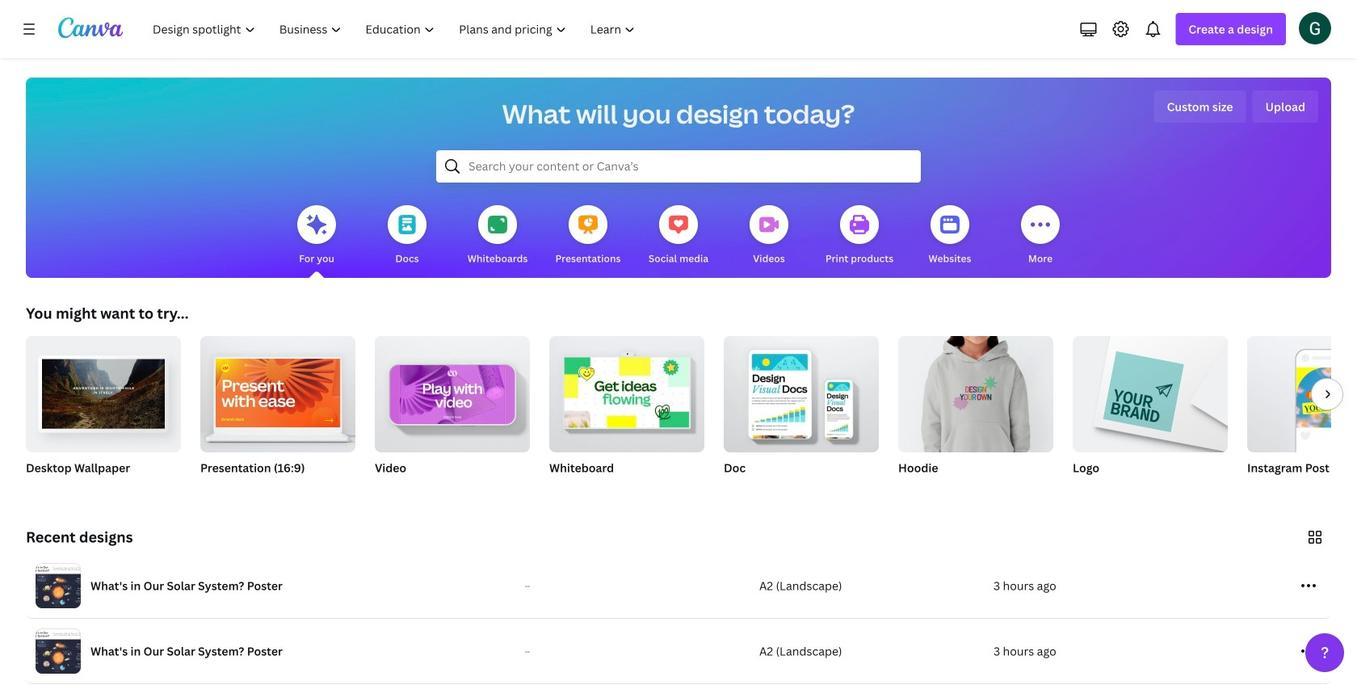 Task type: locate. For each thing, give the bounding box(es) containing it.
None search field
[[436, 150, 921, 183]]

greg robinson image
[[1299, 12, 1332, 44]]

top level navigation element
[[142, 13, 649, 45]]

group
[[26, 330, 181, 496], [26, 330, 181, 452], [200, 330, 356, 496], [200, 330, 356, 452], [375, 330, 530, 496], [375, 330, 530, 452], [549, 330, 705, 496], [549, 330, 705, 452], [724, 330, 879, 496], [724, 330, 879, 452], [898, 336, 1054, 496], [898, 336, 1054, 452], [1073, 336, 1228, 496], [1248, 336, 1357, 496]]



Task type: describe. For each thing, give the bounding box(es) containing it.
Search search field
[[469, 151, 889, 182]]



Task type: vqa. For each thing, say whether or not it's contained in the screenshot.
search field
yes



